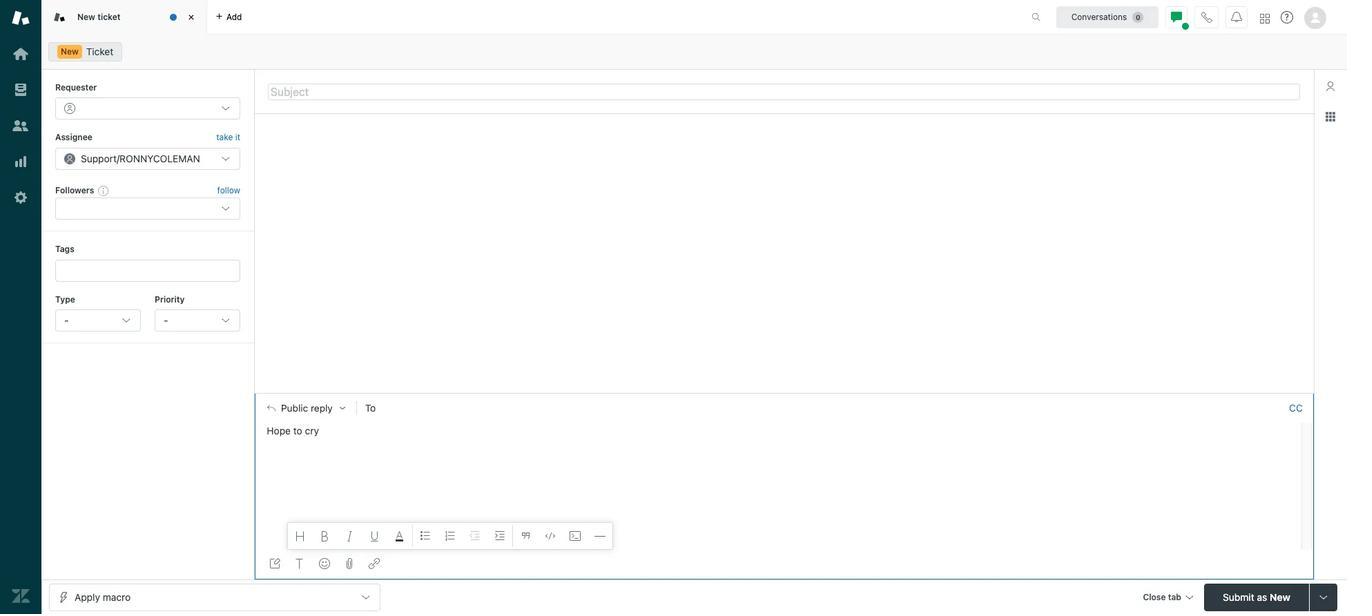 Task type: describe. For each thing, give the bounding box(es) containing it.
zendesk support image
[[12, 9, 30, 27]]

close tab button
[[1137, 583, 1199, 613]]

support / ronnycoleman
[[81, 153, 200, 164]]

to
[[293, 425, 302, 437]]

requester element
[[55, 98, 240, 120]]

bulleted list (cmd shift 8) image
[[420, 530, 431, 542]]

bold (cmd b) image
[[320, 530, 331, 542]]

close
[[1143, 592, 1166, 602]]

tags
[[55, 244, 74, 254]]

code span (ctrl shift 5) image
[[545, 530, 556, 542]]

/
[[117, 153, 120, 164]]

button displays agent's chat status as online. image
[[1171, 11, 1183, 22]]

take it
[[216, 132, 240, 143]]

submit
[[1223, 591, 1255, 603]]

code block (ctrl shift 6) image
[[570, 530, 581, 542]]

it
[[235, 132, 240, 143]]

displays possible ticket submission types image
[[1319, 592, 1330, 603]]

assignee
[[55, 132, 92, 143]]

customer context image
[[1326, 81, 1337, 92]]

macro
[[103, 591, 131, 603]]

follow button
[[217, 184, 240, 197]]

followers
[[55, 185, 94, 195]]

followers element
[[55, 198, 240, 220]]

Public reply composer text field
[[261, 423, 1298, 452]]

apply macro
[[75, 591, 131, 603]]

minimize composer image
[[779, 388, 790, 399]]

Subject field
[[268, 83, 1301, 100]]

hope
[[267, 425, 291, 437]]

cry
[[305, 425, 319, 437]]

tabs tab list
[[41, 0, 1017, 35]]

follow
[[217, 185, 240, 195]]

priority
[[155, 294, 185, 304]]

new ticket
[[77, 12, 121, 22]]

assignee element
[[55, 148, 240, 170]]

conversations button
[[1057, 6, 1159, 28]]

new ticket tab
[[41, 0, 207, 35]]

public
[[281, 403, 308, 414]]

format text image
[[294, 558, 305, 569]]

add button
[[207, 0, 250, 34]]

horizontal rule (cmd shift l) image
[[595, 530, 606, 542]]

ticket
[[97, 12, 121, 22]]

cc button
[[1290, 402, 1303, 415]]

close tab
[[1143, 592, 1182, 602]]

- for type
[[64, 314, 69, 326]]

decrease indent (cmd [) image
[[470, 530, 481, 542]]

increase indent (cmd ]) image
[[495, 530, 506, 542]]

views image
[[12, 81, 30, 99]]

public reply button
[[255, 394, 356, 423]]

to
[[365, 402, 376, 414]]

take
[[216, 132, 233, 143]]



Task type: vqa. For each thing, say whether or not it's contained in the screenshot.
1st Recently from the bottom
no



Task type: locate. For each thing, give the bounding box(es) containing it.
cc
[[1290, 402, 1303, 414]]

1 horizontal spatial -
[[164, 314, 168, 326]]

admin image
[[12, 189, 30, 207]]

notifications image
[[1232, 11, 1243, 22]]

new inside secondary element
[[61, 46, 79, 57]]

add attachment image
[[344, 558, 355, 569]]

get help image
[[1281, 11, 1294, 23]]

- button down priority
[[155, 309, 240, 332]]

conversations
[[1072, 11, 1127, 22]]

0 horizontal spatial -
[[64, 314, 69, 326]]

numbered list (cmd shift 7) image
[[445, 530, 456, 542]]

ticket
[[86, 46, 113, 57]]

1 - from the left
[[64, 314, 69, 326]]

apply
[[75, 591, 100, 603]]

as
[[1257, 591, 1268, 603]]

customers image
[[12, 117, 30, 135]]

get started image
[[12, 45, 30, 63]]

1 - button from the left
[[55, 309, 141, 332]]

quote (cmd shift 9) image
[[520, 530, 531, 542]]

type
[[55, 294, 75, 304]]

new for new
[[61, 46, 79, 57]]

secondary element
[[41, 38, 1348, 66]]

take it button
[[216, 131, 240, 145]]

new right as
[[1270, 591, 1291, 603]]

headings image
[[295, 530, 306, 542]]

- button for type
[[55, 309, 141, 332]]

draft mode image
[[269, 558, 280, 569]]

insert emojis image
[[319, 558, 330, 569]]

requester
[[55, 82, 97, 93]]

new left the ticket on the left top
[[61, 46, 79, 57]]

zendesk products image
[[1261, 13, 1270, 23]]

- down type
[[64, 314, 69, 326]]

-
[[64, 314, 69, 326], [164, 314, 168, 326]]

1 horizontal spatial - button
[[155, 309, 240, 332]]

new inside "tab"
[[77, 12, 95, 22]]

2 - button from the left
[[155, 309, 240, 332]]

italic (cmd i) image
[[345, 530, 356, 542]]

close image
[[184, 10, 198, 24]]

new left ticket
[[77, 12, 95, 22]]

- button down type
[[55, 309, 141, 332]]

new
[[77, 12, 95, 22], [61, 46, 79, 57], [1270, 591, 1291, 603]]

2 - from the left
[[164, 314, 168, 326]]

0 vertical spatial new
[[77, 12, 95, 22]]

- button for priority
[[155, 309, 240, 332]]

- down priority
[[164, 314, 168, 326]]

reply
[[311, 403, 333, 414]]

reporting image
[[12, 153, 30, 171]]

underline (cmd u) image
[[370, 530, 381, 542]]

add link (cmd k) image
[[369, 558, 380, 569]]

public reply
[[281, 403, 333, 414]]

add
[[227, 11, 242, 22]]

info on adding followers image
[[98, 185, 109, 196]]

zendesk image
[[12, 587, 30, 605]]

tab
[[1169, 592, 1182, 602]]

new for new ticket
[[77, 12, 95, 22]]

apps image
[[1326, 111, 1337, 122]]

0 horizontal spatial - button
[[55, 309, 141, 332]]

submit as new
[[1223, 591, 1291, 603]]

- for priority
[[164, 314, 168, 326]]

1 vertical spatial new
[[61, 46, 79, 57]]

2 vertical spatial new
[[1270, 591, 1291, 603]]

hope to cry
[[267, 425, 319, 437]]

- button
[[55, 309, 141, 332], [155, 309, 240, 332]]

tags element
[[55, 259, 240, 282]]

ronnycoleman
[[120, 153, 200, 164]]

support
[[81, 153, 117, 164]]

main element
[[0, 0, 41, 614]]



